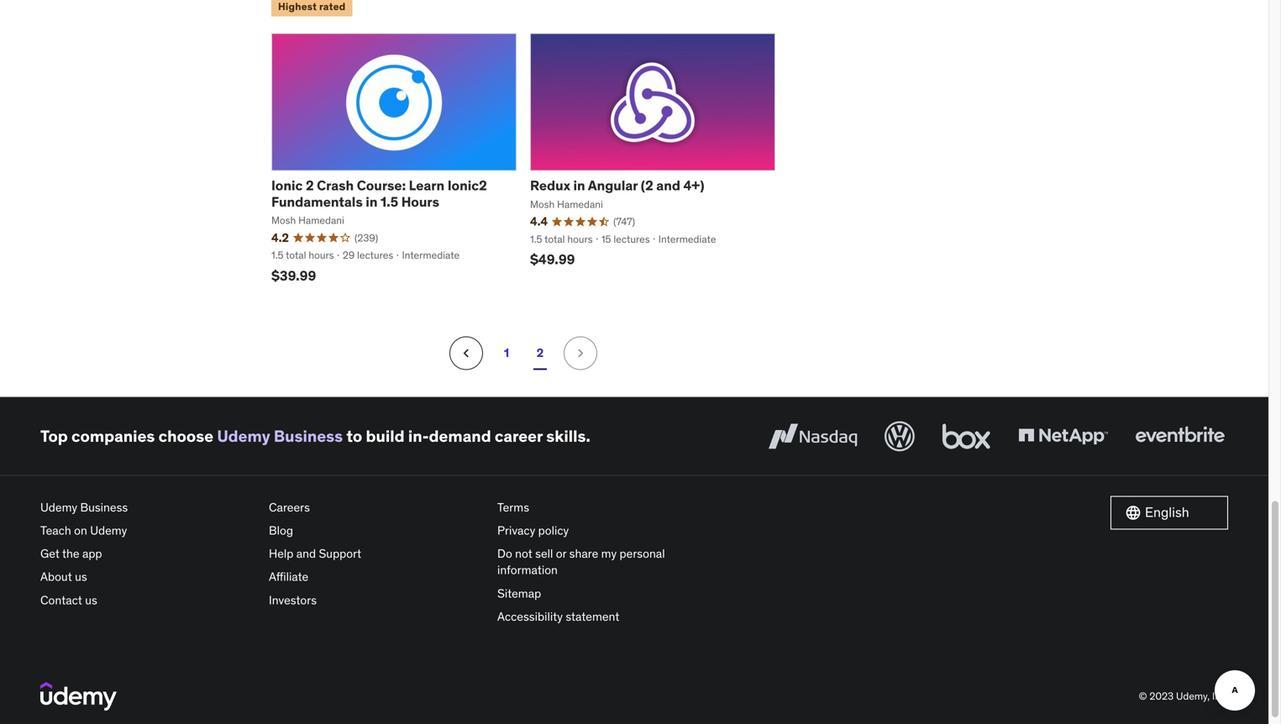 Task type: describe. For each thing, give the bounding box(es) containing it.
$39.99
[[271, 267, 316, 284]]

29 lectures
[[343, 249, 393, 262]]

terms link
[[497, 496, 713, 519]]

careers
[[269, 500, 310, 515]]

do not sell or share my personal information button
[[497, 542, 713, 582]]

angular
[[588, 177, 638, 194]]

business inside udemy business teach on udemy get the app about us contact us
[[80, 500, 128, 515]]

$49.99
[[530, 251, 575, 268]]

course:
[[357, 177, 406, 194]]

companies
[[71, 426, 155, 446]]

and inside careers blog help and support affiliate investors
[[296, 546, 316, 561]]

personal
[[620, 546, 665, 561]]

privacy
[[497, 523, 535, 538]]

udemy image
[[40, 682, 117, 711]]

0 vertical spatial udemy
[[217, 426, 270, 446]]

lectures for in
[[357, 249, 393, 262]]

sell
[[535, 546, 553, 561]]

intermediate for learn
[[402, 249, 460, 262]]

1.5 total hours for $39.99
[[271, 249, 334, 262]]

about
[[40, 569, 72, 585]]

0 vertical spatial us
[[75, 569, 87, 585]]

redux in angular (2 and 4+) mosh hamedani
[[530, 177, 705, 211]]

4.2
[[271, 230, 289, 245]]

privacy policy link
[[497, 519, 713, 542]]

the
[[62, 546, 79, 561]]

lectures for hamedani
[[614, 233, 650, 246]]

blog link
[[269, 519, 484, 542]]

(239)
[[355, 231, 378, 244]]

volkswagen image
[[881, 418, 918, 455]]

©
[[1139, 690, 1147, 703]]

statement
[[566, 609, 620, 624]]

4+)
[[684, 177, 705, 194]]

inc.
[[1213, 690, 1228, 703]]

accessibility statement link
[[497, 605, 713, 628]]

accessibility
[[497, 609, 563, 624]]

policy
[[538, 523, 569, 538]]

15 lectures
[[601, 233, 650, 246]]

to
[[346, 426, 362, 446]]

blog
[[269, 523, 293, 538]]

1 vertical spatial udemy business link
[[40, 496, 255, 519]]

about us link
[[40, 566, 255, 589]]

intermediate for and
[[659, 233, 716, 246]]

in inside redux in angular (2 and 4+) mosh hamedani
[[573, 177, 585, 194]]

fundamentals
[[271, 193, 363, 210]]

build
[[366, 426, 405, 446]]

hours
[[401, 193, 439, 210]]

english button
[[1111, 496, 1228, 530]]

239 reviews element
[[355, 231, 378, 245]]

get the app link
[[40, 542, 255, 566]]

0 vertical spatial business
[[274, 426, 343, 446]]

15
[[601, 233, 611, 246]]

hamedani inside redux in angular (2 and 4+) mosh hamedani
[[557, 198, 603, 211]]

total for $49.99
[[545, 233, 565, 246]]

and inside redux in angular (2 and 4+) mosh hamedani
[[656, 177, 681, 194]]

careers blog help and support affiliate investors
[[269, 500, 361, 608]]

hours for $49.99
[[567, 233, 593, 246]]

crash
[[317, 177, 354, 194]]

help and support link
[[269, 542, 484, 566]]

teach on udemy link
[[40, 519, 255, 542]]

ionic 2 crash course: learn ionic2 fundamentals in 1.5 hours mosh hamedani
[[271, 177, 487, 227]]

0 vertical spatial udemy business link
[[217, 426, 343, 446]]

redux in angular (2 and 4+) link
[[530, 177, 705, 194]]

next page image
[[572, 345, 589, 362]]

1 horizontal spatial 2
[[537, 345, 544, 360]]

2 link
[[523, 336, 557, 370]]

my
[[601, 546, 617, 561]]

not
[[515, 546, 533, 561]]

1 vertical spatial us
[[85, 593, 97, 608]]

sitemap
[[497, 586, 541, 601]]

in-
[[408, 426, 429, 446]]



Task type: vqa. For each thing, say whether or not it's contained in the screenshot.
EXPAND ALL SECTIONS
no



Task type: locate. For each thing, give the bounding box(es) containing it.
support
[[319, 546, 361, 561]]

1.5 down 4.4
[[530, 233, 542, 246]]

terms
[[497, 500, 529, 515]]

0 vertical spatial 1.5 total hours
[[530, 233, 593, 246]]

1 vertical spatial hamedani
[[298, 214, 344, 227]]

(2
[[641, 177, 653, 194]]

hamedani inside ionic 2 crash course: learn ionic2 fundamentals in 1.5 hours mosh hamedani
[[298, 214, 344, 227]]

udemy business teach on udemy get the app about us contact us
[[40, 500, 128, 608]]

hours for $39.99
[[309, 249, 334, 262]]

0 horizontal spatial lectures
[[357, 249, 393, 262]]

2 inside ionic 2 crash course: learn ionic2 fundamentals in 1.5 hours mosh hamedani
[[306, 177, 314, 194]]

information
[[497, 563, 558, 578]]

total up $49.99
[[545, 233, 565, 246]]

1.5 total hours
[[530, 233, 593, 246], [271, 249, 334, 262]]

0 horizontal spatial 1.5
[[271, 249, 284, 262]]

1 horizontal spatial mosh
[[530, 198, 555, 211]]

lectures down "239 reviews" element
[[357, 249, 393, 262]]

nasdaq image
[[765, 418, 861, 455]]

ionic 2 crash course: learn ionic2 fundamentals in 1.5 hours link
[[271, 177, 487, 210]]

in right redux
[[573, 177, 585, 194]]

0 vertical spatial 2
[[306, 177, 314, 194]]

0 vertical spatial 1.5
[[381, 193, 398, 210]]

1 horizontal spatial hamedani
[[557, 198, 603, 211]]

investors
[[269, 593, 317, 608]]

on
[[74, 523, 87, 538]]

udemy business link
[[217, 426, 343, 446], [40, 496, 255, 519]]

udemy
[[217, 426, 270, 446], [40, 500, 77, 515], [90, 523, 127, 538]]

0 vertical spatial hamedani
[[557, 198, 603, 211]]

contact us link
[[40, 589, 255, 612]]

careers link
[[269, 496, 484, 519]]

redux
[[530, 177, 570, 194]]

1 vertical spatial 2
[[537, 345, 544, 360]]

1.5 left hours
[[381, 193, 398, 210]]

box image
[[939, 418, 995, 455]]

small image
[[1125, 504, 1142, 521]]

in up (239)
[[366, 193, 378, 210]]

1 horizontal spatial udemy
[[90, 523, 127, 538]]

0 horizontal spatial intermediate
[[402, 249, 460, 262]]

1.5 down 4.2
[[271, 249, 284, 262]]

business up the on at the bottom
[[80, 500, 128, 515]]

and
[[656, 177, 681, 194], [296, 546, 316, 561]]

udemy up teach
[[40, 500, 77, 515]]

1 vertical spatial intermediate
[[402, 249, 460, 262]]

1 horizontal spatial lectures
[[614, 233, 650, 246]]

1.5 for ionic 2 crash course: learn ionic2 fundamentals in 1.5 hours
[[271, 249, 284, 262]]

0 vertical spatial hours
[[567, 233, 593, 246]]

in inside ionic 2 crash course: learn ionic2 fundamentals in 1.5 hours mosh hamedani
[[366, 193, 378, 210]]

udemy business link up the careers on the bottom of the page
[[217, 426, 343, 446]]

and right the help in the left bottom of the page
[[296, 546, 316, 561]]

total
[[545, 233, 565, 246], [286, 249, 306, 262]]

0 horizontal spatial and
[[296, 546, 316, 561]]

choose
[[158, 426, 213, 446]]

0 vertical spatial mosh
[[530, 198, 555, 211]]

contact
[[40, 593, 82, 608]]

0 horizontal spatial in
[[366, 193, 378, 210]]

0 horizontal spatial total
[[286, 249, 306, 262]]

lectures
[[614, 233, 650, 246], [357, 249, 393, 262]]

us right about
[[75, 569, 87, 585]]

or
[[556, 546, 567, 561]]

1 horizontal spatial and
[[656, 177, 681, 194]]

total for $39.99
[[286, 249, 306, 262]]

0 vertical spatial total
[[545, 233, 565, 246]]

mosh inside ionic 2 crash course: learn ionic2 fundamentals in 1.5 hours mosh hamedani
[[271, 214, 296, 227]]

0 vertical spatial and
[[656, 177, 681, 194]]

app
[[82, 546, 102, 561]]

udemy right choose
[[217, 426, 270, 446]]

1 horizontal spatial hours
[[567, 233, 593, 246]]

1 vertical spatial and
[[296, 546, 316, 561]]

1 horizontal spatial 1.5
[[381, 193, 398, 210]]

2 right 1
[[537, 345, 544, 360]]

2 right ionic
[[306, 177, 314, 194]]

hamedani down fundamentals
[[298, 214, 344, 227]]

0 horizontal spatial mosh
[[271, 214, 296, 227]]

mosh up 4.2
[[271, 214, 296, 227]]

1 horizontal spatial total
[[545, 233, 565, 246]]

1 horizontal spatial in
[[573, 177, 585, 194]]

ionic2
[[448, 177, 487, 194]]

4.4
[[530, 214, 548, 229]]

top companies choose udemy business to build in-demand career skills.
[[40, 426, 591, 446]]

(747)
[[613, 215, 635, 228]]

29
[[343, 249, 355, 262]]

intermediate down "4+)" on the right of the page
[[659, 233, 716, 246]]

netapp image
[[1015, 418, 1112, 455]]

business
[[274, 426, 343, 446], [80, 500, 128, 515]]

mosh
[[530, 198, 555, 211], [271, 214, 296, 227]]

1 vertical spatial udemy
[[40, 500, 77, 515]]

2 horizontal spatial udemy
[[217, 426, 270, 446]]

1.5 total hours for $49.99
[[530, 233, 593, 246]]

0 vertical spatial intermediate
[[659, 233, 716, 246]]

0 horizontal spatial hamedani
[[298, 214, 344, 227]]

0 horizontal spatial 2
[[306, 177, 314, 194]]

business left to
[[274, 426, 343, 446]]

1.5 inside ionic 2 crash course: learn ionic2 fundamentals in 1.5 hours mosh hamedani
[[381, 193, 398, 210]]

eventbrite image
[[1132, 418, 1228, 455]]

1 vertical spatial total
[[286, 249, 306, 262]]

ionic
[[271, 177, 303, 194]]

top
[[40, 426, 68, 446]]

1.5 total hours up $39.99
[[271, 249, 334, 262]]

us
[[75, 569, 87, 585], [85, 593, 97, 608]]

1.5 total hours up $49.99
[[530, 233, 593, 246]]

in
[[573, 177, 585, 194], [366, 193, 378, 210]]

0 horizontal spatial 1.5 total hours
[[271, 249, 334, 262]]

career
[[495, 426, 543, 446]]

sitemap link
[[497, 582, 713, 605]]

intermediate down hours
[[402, 249, 460, 262]]

terms privacy policy do not sell or share my personal information sitemap accessibility statement
[[497, 500, 665, 624]]

hamedani
[[557, 198, 603, 211], [298, 214, 344, 227]]

0 horizontal spatial business
[[80, 500, 128, 515]]

get
[[40, 546, 60, 561]]

udemy,
[[1176, 690, 1210, 703]]

mosh inside redux in angular (2 and 4+) mosh hamedani
[[530, 198, 555, 211]]

udemy business link up get the app link
[[40, 496, 255, 519]]

1 vertical spatial mosh
[[271, 214, 296, 227]]

skills.
[[546, 426, 591, 446]]

1.5 for redux in angular (2 and 4+)
[[530, 233, 542, 246]]

2
[[306, 177, 314, 194], [537, 345, 544, 360]]

0 vertical spatial lectures
[[614, 233, 650, 246]]

1 horizontal spatial 1.5 total hours
[[530, 233, 593, 246]]

1 horizontal spatial intermediate
[[659, 233, 716, 246]]

affiliate link
[[269, 566, 484, 589]]

0 horizontal spatial hours
[[309, 249, 334, 262]]

1 vertical spatial 1.5
[[530, 233, 542, 246]]

1 vertical spatial lectures
[[357, 249, 393, 262]]

747 reviews element
[[613, 215, 635, 229]]

intermediate
[[659, 233, 716, 246], [402, 249, 460, 262]]

1
[[504, 345, 509, 360]]

do
[[497, 546, 512, 561]]

1 vertical spatial hours
[[309, 249, 334, 262]]

previous page image
[[458, 345, 475, 362]]

2023
[[1150, 690, 1174, 703]]

2 horizontal spatial 1.5
[[530, 233, 542, 246]]

1 vertical spatial business
[[80, 500, 128, 515]]

udemy right the on at the bottom
[[90, 523, 127, 538]]

mosh up 4.4
[[530, 198, 555, 211]]

teach
[[40, 523, 71, 538]]

share
[[569, 546, 598, 561]]

demand
[[429, 426, 491, 446]]

hours left 29 on the top left
[[309, 249, 334, 262]]

and right (2 in the top of the page
[[656, 177, 681, 194]]

hours left 15
[[567, 233, 593, 246]]

2 vertical spatial 1.5
[[271, 249, 284, 262]]

lectures down 747 reviews element
[[614, 233, 650, 246]]

investors link
[[269, 589, 484, 612]]

1 horizontal spatial business
[[274, 426, 343, 446]]

help
[[269, 546, 294, 561]]

learn
[[409, 177, 445, 194]]

© 2023 udemy, inc.
[[1139, 690, 1228, 703]]

1.5
[[381, 193, 398, 210], [530, 233, 542, 246], [271, 249, 284, 262]]

affiliate
[[269, 569, 309, 585]]

english
[[1145, 504, 1190, 521]]

total up $39.99
[[286, 249, 306, 262]]

hamedani down redux
[[557, 198, 603, 211]]

2 vertical spatial udemy
[[90, 523, 127, 538]]

1 link
[[490, 336, 523, 370]]

1 vertical spatial 1.5 total hours
[[271, 249, 334, 262]]

hours
[[567, 233, 593, 246], [309, 249, 334, 262]]

us right contact
[[85, 593, 97, 608]]

0 horizontal spatial udemy
[[40, 500, 77, 515]]



